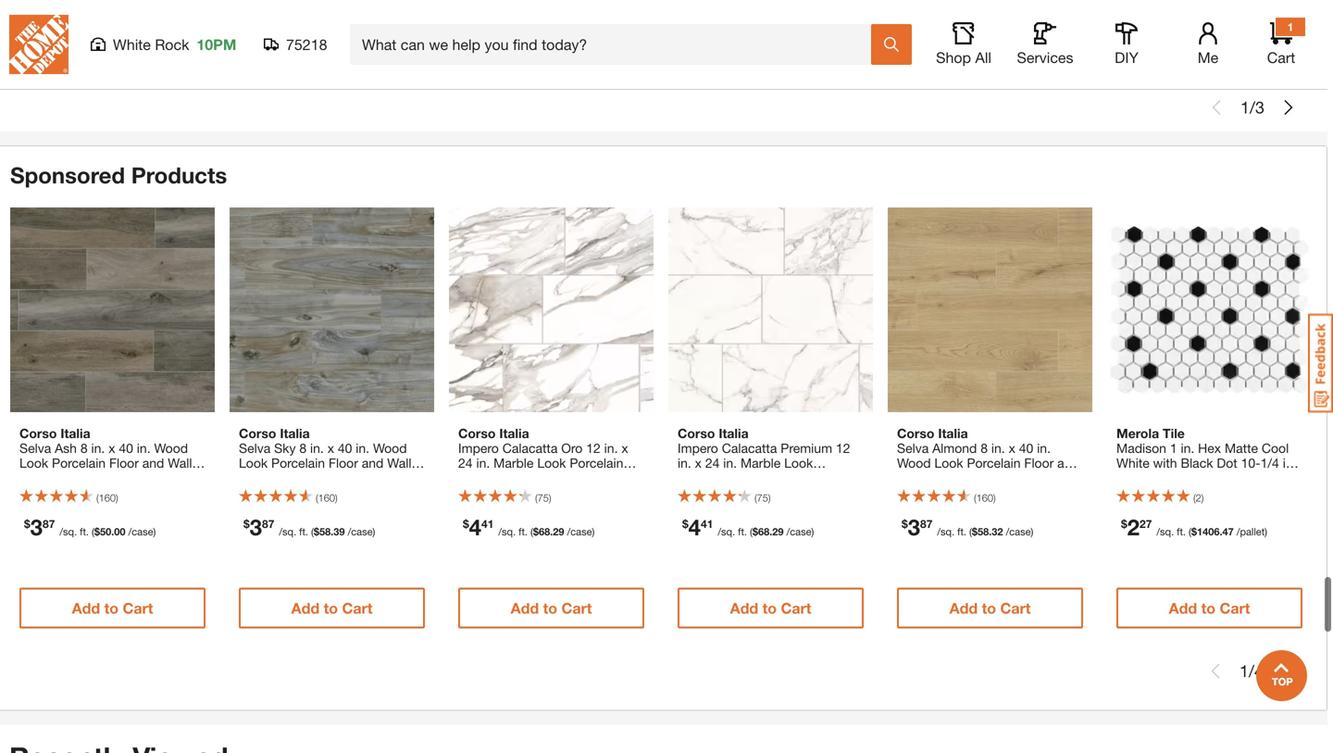 Task type: describe. For each thing, give the bounding box(es) containing it.
ft./pallet)
[[1202, 485, 1253, 500]]

/case for corso italia impero calacatta oro 12 in. x 24 in. marble look porcelain floor and wall tile (15.50 sq. ft./case)
[[567, 526, 592, 538]]

10-
[[1242, 455, 1261, 471]]

ft. for selva sky 8 in. x 40 in. wood look porcelain floor and wall tile (15.07 sq. ft./case)
[[299, 526, 308, 538]]

me button
[[1179, 22, 1239, 67]]

look for selva almond 8 in. x 40 in. wood look porcelain floor and wall tile (15.07 sq. ft./case)
[[935, 455, 964, 471]]

68 for premium
[[759, 526, 770, 538]]

porcelain inside merola tile madison 1 in. hex matte cool white with black dot 10-1/4 in. x 11-7/8 in. porcelain mosaic tile (619.2 sq. ft./pallet)
[[1187, 470, 1240, 485]]

corso italia selva sky 8 in. x 40 in. wood look porcelain floor and wall tile (15.07 sq. ft./case)
[[239, 426, 412, 485]]

8 for ash
[[80, 440, 88, 456]]

/ for 4
[[1250, 661, 1255, 681]]

27
[[1140, 517, 1153, 530]]

and inside "corso italia impero calacatta oro 12 in. x 24 in. marble look porcelain floor and wall tile (15.50 sq. ft./case)"
[[492, 470, 514, 485]]

next slide image for 3
[[1282, 100, 1297, 115]]

sq. inside the 'corso italia selva sky 8 in. x 40 in. wood look porcelain floor and wall tile (15.07 sq. ft./case)'
[[302, 470, 320, 485]]

68 for oro
[[539, 526, 550, 538]]

sponsored products
[[10, 162, 227, 188]]

marble for premium
[[741, 455, 781, 471]]

madison
[[1117, 440, 1167, 456]]

41 for corso italia impero calacatta oro 12 in. x 24 in. marble look porcelain floor and wall tile (15.50 sq. ft./case)
[[482, 517, 494, 530]]

29 for oro
[[553, 526, 565, 538]]

wall for selva almond 8 in. x 40 in. wood look porcelain floor and wall tile (15.07 sq. ft./case)
[[898, 470, 922, 485]]

the home depot logo image
[[9, 15, 69, 74]]

x inside "corso italia impero calacatta oro 12 in. x 24 in. marble look porcelain floor and wall tile (15.50 sq. ft./case)"
[[622, 440, 629, 456]]

hex
[[1199, 440, 1222, 456]]

and inside corso italia impero calacatta premium 12 in. x 24 in. marble look porcelain floor and wall tile (15.50 sq. ft./case)
[[769, 470, 790, 485]]

( inside $ 3 87 /sq. ft. ( $ 50 . 00 /case )
[[92, 526, 94, 538]]

corso for selva ash 8 in. x 40 in. wood look porcelain floor and wall tile (12.92 sq. ft./case)
[[19, 426, 57, 441]]

selva almond 8 in. x 40 in. wood look porcelain floor and wall tile (15.07 sq. ft./case) image
[[888, 207, 1093, 412]]

and for selva ash 8 in. x 40 in. wood look porcelain floor and wall tile (12.92 sq. ft./case)
[[142, 455, 164, 471]]

/case for corso italia selva ash 8 in. x 40 in. wood look porcelain floor and wall tile (12.92 sq. ft./case)
[[128, 526, 153, 538]]

10pm
[[197, 36, 237, 53]]

0 horizontal spatial white
[[113, 36, 151, 53]]

(15.50 for corso italia impero calacatta oro 12 in. x 24 in. marble look porcelain floor and wall tile (15.50 sq. ft./case)
[[569, 470, 605, 485]]

87 for corso italia selva ash 8 in. x 40 in. wood look porcelain floor and wall tile (12.92 sq. ft./case)
[[43, 517, 55, 530]]

tile inside corso italia selva ash 8 in. x 40 in. wood look porcelain floor and wall tile (12.92 sq. ft./case)
[[19, 470, 40, 485]]

dot
[[1218, 455, 1238, 471]]

58 for almond
[[978, 526, 990, 538]]

$ 2 27 /sq. ft. ( $ 1406 . 47 /pallet )
[[1122, 514, 1268, 540]]

$ 4 41 /sq. ft. ( $ 68 . 29 /case ) for corso italia impero calacatta premium 12 in. x 24 in. marble look porcelain floor and wall tile (15.50 sq. ft./case)
[[683, 514, 815, 540]]

(15.50 for corso italia impero calacatta premium 12 in. x 24 in. marble look porcelain floor and wall tile (15.50 sq. ft./case)
[[678, 485, 714, 500]]

24 for impero calacatta premium 12 in. x 24 in. marble look porcelain floor and wall tile (15.50 sq. ft./case)
[[706, 455, 720, 471]]

00
[[114, 526, 126, 538]]

corso for impero calacatta oro 12 in. x 24 in. marble look porcelain floor and wall tile (15.50 sq. ft./case)
[[459, 426, 496, 441]]

corso for impero calacatta premium 12 in. x 24 in. marble look porcelain floor and wall tile (15.50 sq. ft./case)
[[678, 426, 716, 441]]

. for selva sky 8 in. x 40 in. wood look porcelain floor and wall tile (15.07 sq. ft./case)
[[331, 526, 334, 538]]

x inside corso italia impero calacatta premium 12 in. x 24 in. marble look porcelain floor and wall tile (15.50 sq. ft./case)
[[695, 455, 702, 471]]

wall for selva ash 8 in. x 40 in. wood look porcelain floor and wall tile (12.92 sq. ft./case)
[[168, 455, 192, 471]]

(619.2
[[1141, 485, 1177, 500]]

1 inside merola tile madison 1 in. hex matte cool white with black dot 10-1/4 in. x 11-7/8 in. porcelain mosaic tile (619.2 sq. ft./pallet)
[[1171, 440, 1178, 456]]

160 for sky
[[318, 492, 335, 504]]

(15.07 for almond
[[949, 470, 985, 485]]

50
[[100, 526, 111, 538]]

and for selva almond 8 in. x 40 in. wood look porcelain floor and wall tile (15.07 sq. ft./case)
[[1058, 455, 1080, 471]]

me
[[1198, 49, 1219, 66]]

/ for 3
[[1251, 97, 1256, 117]]

porcelain inside corso italia selva almond 8 in. x 40 in. wood look porcelain floor and wall tile (15.07 sq. ft./case)
[[968, 455, 1021, 471]]

tile up with
[[1163, 426, 1186, 441]]

look for selva sky 8 in. x 40 in. wood look porcelain floor and wall tile (15.07 sq. ft./case)
[[239, 455, 268, 471]]

almond
[[933, 440, 978, 456]]

3 for corso italia selva ash 8 in. x 40 in. wood look porcelain floor and wall tile (12.92 sq. ft./case)
[[30, 514, 43, 540]]

corso italia impero calacatta oro 12 in. x 24 in. marble look porcelain floor and wall tile (15.50 sq. ft./case)
[[459, 426, 629, 500]]

white rock 10pm
[[113, 36, 237, 53]]

impero for impero calacatta premium 12 in. x 24 in. marble look porcelain floor and wall tile (15.50 sq. ft./case)
[[678, 440, 719, 456]]

floor for ash
[[109, 455, 139, 471]]

/pallet
[[1237, 526, 1266, 538]]

wall for selva sky 8 in. x 40 in. wood look porcelain floor and wall tile (15.07 sq. ft./case)
[[387, 455, 412, 471]]

white inside merola tile madison 1 in. hex matte cool white with black dot 10-1/4 in. x 11-7/8 in. porcelain mosaic tile (619.2 sq. ft./pallet)
[[1117, 455, 1150, 471]]

3 for corso italia selva sky 8 in. x 40 in. wood look porcelain floor and wall tile (15.07 sq. ft./case)
[[250, 514, 262, 540]]

corso italia selva ash 8 in. x 40 in. wood look porcelain floor and wall tile (12.92 sq. ft./case)
[[19, 426, 192, 485]]

( 2 )
[[1194, 492, 1205, 504]]

black
[[1182, 455, 1214, 471]]

/sq. for selva ash 8 in. x 40 in. wood look porcelain floor and wall tile (12.92 sq. ft./case)
[[60, 526, 77, 538]]

this is the first slide image for 1 / 4
[[1209, 664, 1224, 679]]

sq. inside merola tile madison 1 in. hex matte cool white with black dot 10-1/4 in. x 11-7/8 in. porcelain mosaic tile (619.2 sq. ft./pallet)
[[1180, 485, 1198, 500]]

look inside "corso italia impero calacatta oro 12 in. x 24 in. marble look porcelain floor and wall tile (15.50 sq. ft./case)"
[[538, 455, 566, 471]]

ft./case) inside "corso italia impero calacatta oro 12 in. x 24 in. marble look porcelain floor and wall tile (15.50 sq. ft./case)"
[[459, 485, 508, 500]]

11-
[[1127, 470, 1147, 485]]

italia for selva ash 8 in. x 40 in. wood look porcelain floor and wall tile (12.92 sq. ft./case)
[[61, 426, 90, 441]]

. for selva ash 8 in. x 40 in. wood look porcelain floor and wall tile (12.92 sq. ft./case)
[[111, 526, 114, 538]]

sq. inside "corso italia impero calacatta oro 12 in. x 24 in. marble look porcelain floor and wall tile (15.50 sq. ft./case)"
[[608, 470, 626, 485]]

all
[[976, 49, 992, 66]]

. for impero calacatta oro 12 in. x 24 in. marble look porcelain floor and wall tile (15.50 sq. ft./case)
[[550, 526, 553, 538]]

with
[[1154, 455, 1178, 471]]

( 160 ) for almond
[[975, 492, 996, 504]]

ft. for selva almond 8 in. x 40 in. wood look porcelain floor and wall tile (15.07 sq. ft./case)
[[958, 526, 967, 538]]

/sq. for selva sky 8 in. x 40 in. wood look porcelain floor and wall tile (15.07 sq. ft./case)
[[279, 526, 297, 538]]

ft./case) for sky
[[324, 470, 373, 485]]

( 160 ) for sky
[[316, 492, 338, 504]]

1 / 4
[[1240, 661, 1264, 681]]

ft. for impero calacatta premium 12 in. x 24 in. marble look porcelain floor and wall tile (15.50 sq. ft./case)
[[738, 526, 748, 538]]

tile inside "corso italia impero calacatta oro 12 in. x 24 in. marble look porcelain floor and wall tile (15.50 sq. ft./case)"
[[545, 470, 565, 485]]

cart 1
[[1268, 20, 1296, 66]]

8 for almond
[[981, 440, 988, 456]]

italia for selva almond 8 in. x 40 in. wood look porcelain floor and wall tile (15.07 sq. ft./case)
[[939, 426, 969, 441]]

x inside corso italia selva ash 8 in. x 40 in. wood look porcelain floor and wall tile (12.92 sq. ft./case)
[[109, 440, 115, 456]]

29 for premium
[[773, 526, 784, 538]]

and for selva sky 8 in. x 40 in. wood look porcelain floor and wall tile (15.07 sq. ft./case)
[[362, 455, 384, 471]]

32
[[992, 526, 1004, 538]]

tile left (619.2
[[1117, 485, 1137, 500]]

ft./case) for almond
[[1010, 470, 1059, 485]]

oro
[[562, 440, 583, 456]]

4 for corso italia impero calacatta premium 12 in. x 24 in. marble look porcelain floor and wall tile (15.50 sq. ft./case)
[[689, 514, 701, 540]]

39
[[334, 526, 345, 538]]

160 for ash
[[99, 492, 116, 504]]

madison 1 in. hex matte cool white with black dot 10-1/4 in. x 11-7/8 in. porcelain mosaic tile (619.2 sq. ft./pallet) image
[[1108, 207, 1313, 412]]

selva for selva ash 8 in. x 40 in. wood look porcelain floor and wall tile (12.92 sq. ft./case)
[[19, 440, 51, 456]]

selva for selva sky 8 in. x 40 in. wood look porcelain floor and wall tile (15.07 sq. ft./case)
[[239, 440, 271, 456]]

/case for corso italia impero calacatta premium 12 in. x 24 in. marble look porcelain floor and wall tile (15.50 sq. ft./case)
[[787, 526, 812, 538]]

corso italia impero calacatta premium 12 in. x 24 in. marble look porcelain floor and wall tile (15.50 sq. ft./case)
[[678, 426, 851, 500]]

1406
[[1198, 526, 1220, 538]]

75218 button
[[264, 35, 328, 54]]

160 for almond
[[977, 492, 994, 504]]

porcelain inside the 'corso italia selva sky 8 in. x 40 in. wood look porcelain floor and wall tile (15.07 sq. ft./case)'
[[271, 455, 325, 471]]

impero calacatta premium 12 in. x 24 in. marble look porcelain floor and wall tile (15.50 sq. ft./case) image
[[669, 207, 874, 412]]

wood for selva almond 8 in. x 40 in. wood look porcelain floor and wall tile (15.07 sq. ft./case)
[[898, 455, 931, 471]]

tile inside corso italia selva almond 8 in. x 40 in. wood look porcelain floor and wall tile (15.07 sq. ft./case)
[[925, 470, 946, 485]]

40 for sky
[[338, 440, 352, 456]]

2 for $
[[1128, 514, 1140, 540]]

41 for corso italia impero calacatta premium 12 in. x 24 in. marble look porcelain floor and wall tile (15.50 sq. ft./case)
[[701, 517, 714, 530]]

calacatta for oro
[[503, 440, 558, 456]]

floor for sky
[[329, 455, 358, 471]]



Task type: vqa. For each thing, say whether or not it's contained in the screenshot.
THE FT./CASE)
yes



Task type: locate. For each thing, give the bounding box(es) containing it.
1 inside the cart 1
[[1288, 20, 1294, 33]]

8 inside the 'corso italia selva sky 8 in. x 40 in. wood look porcelain floor and wall tile (15.07 sq. ft./case)'
[[300, 440, 307, 456]]

41
[[482, 517, 494, 530], [701, 517, 714, 530]]

2 italia from the left
[[280, 426, 310, 441]]

58 left the 39
[[320, 526, 331, 538]]

1 $ 4 41 /sq. ft. ( $ 68 . 29 /case ) from the left
[[463, 514, 595, 540]]

29
[[553, 526, 565, 538], [773, 526, 784, 538]]

look inside the 'corso italia selva sky 8 in. x 40 in. wood look porcelain floor and wall tile (15.07 sq. ft./case)'
[[239, 455, 268, 471]]

wood for selva sky 8 in. x 40 in. wood look porcelain floor and wall tile (15.07 sq. ft./case)
[[373, 440, 407, 456]]

/case right the 39
[[348, 526, 373, 538]]

/sq.
[[60, 526, 77, 538], [279, 526, 297, 538], [499, 526, 516, 538], [718, 526, 736, 538], [938, 526, 955, 538], [1157, 526, 1175, 538]]

2 $ 4 41 /sq. ft. ( $ 68 . 29 /case ) from the left
[[683, 514, 815, 540]]

58 inside the $ 3 87 /sq. ft. ( $ 58 . 32 /case )
[[978, 526, 990, 538]]

wall inside corso italia selva ash 8 in. x 40 in. wood look porcelain floor and wall tile (12.92 sq. ft./case)
[[168, 455, 192, 471]]

marble
[[494, 455, 534, 471], [741, 455, 781, 471]]

1 /sq. from the left
[[60, 526, 77, 538]]

(15.50 inside "corso italia impero calacatta oro 12 in. x 24 in. marble look porcelain floor and wall tile (15.50 sq. ft./case)"
[[569, 470, 605, 485]]

ft. inside $ 3 87 /sq. ft. ( $ 50 . 00 /case )
[[80, 526, 89, 538]]

1 ft. from the left
[[80, 526, 89, 538]]

0 horizontal spatial 2
[[1128, 514, 1140, 540]]

marble for oro
[[494, 455, 534, 471]]

floor inside corso italia selva ash 8 in. x 40 in. wood look porcelain floor and wall tile (12.92 sq. ft./case)
[[109, 455, 139, 471]]

italia inside corso italia selva almond 8 in. x 40 in. wood look porcelain floor and wall tile (15.07 sq. ft./case)
[[939, 426, 969, 441]]

calacatta left premium
[[722, 440, 778, 456]]

3
[[1256, 97, 1265, 117], [30, 514, 43, 540], [250, 514, 262, 540], [908, 514, 921, 540]]

$
[[24, 517, 30, 530], [244, 517, 250, 530], [463, 517, 469, 530], [683, 517, 689, 530], [902, 517, 908, 530], [1122, 517, 1128, 530], [94, 526, 100, 538], [314, 526, 320, 538], [533, 526, 539, 538], [753, 526, 759, 538], [973, 526, 978, 538], [1192, 526, 1198, 538]]

x inside the 'corso italia selva sky 8 in. x 40 in. wood look porcelain floor and wall tile (15.07 sq. ft./case)'
[[328, 440, 334, 456]]

) inside $ 3 87 /sq. ft. ( $ 58 . 39 /case )
[[373, 526, 375, 538]]

1/4
[[1261, 455, 1280, 471]]

2 68 from the left
[[759, 526, 770, 538]]

40 right almond
[[1020, 440, 1034, 456]]

1 vertical spatial white
[[1117, 455, 1150, 471]]

(15.07 down sky at left
[[263, 470, 299, 485]]

1 vertical spatial /
[[1250, 661, 1255, 681]]

tile down premium
[[822, 470, 842, 485]]

add
[[78, 45, 106, 62], [297, 45, 325, 62], [515, 45, 543, 62], [952, 45, 981, 62], [1171, 45, 1199, 62], [72, 599, 100, 617], [291, 599, 320, 617], [511, 599, 539, 617], [731, 599, 759, 617], [950, 599, 978, 617], [1170, 599, 1198, 617]]

2 selva from the left
[[239, 440, 271, 456]]

next slide image for 4
[[1281, 664, 1296, 679]]

(15.50
[[569, 470, 605, 485], [678, 485, 714, 500]]

12 inside corso italia impero calacatta premium 12 in. x 24 in. marble look porcelain floor and wall tile (15.50 sq. ft./case)
[[836, 440, 851, 456]]

1 ( 160 ) from the left
[[96, 492, 118, 504]]

0 horizontal spatial ( 75 )
[[535, 492, 552, 504]]

87 inside the $ 3 87 /sq. ft. ( $ 58 . 32 /case )
[[921, 517, 933, 530]]

wood
[[154, 440, 188, 456], [373, 440, 407, 456], [898, 455, 931, 471]]

shop all
[[937, 49, 992, 66]]

next slide image right 1 / 4
[[1281, 664, 1296, 679]]

What can we help you find today? search field
[[362, 25, 871, 64]]

services button
[[1016, 22, 1075, 67]]

wood for selva ash 8 in. x 40 in. wood look porcelain floor and wall tile (12.92 sq. ft./case)
[[154, 440, 188, 456]]

ft./case) inside corso italia impero calacatta premium 12 in. x 24 in. marble look porcelain floor and wall tile (15.50 sq. ft./case)
[[739, 485, 788, 500]]

/case right the 32
[[1007, 526, 1031, 538]]

0 horizontal spatial marble
[[494, 455, 534, 471]]

(15.07 inside the 'corso italia selva sky 8 in. x 40 in. wood look porcelain floor and wall tile (15.07 sq. ft./case)'
[[263, 470, 299, 485]]

italia for impero calacatta premium 12 in. x 24 in. marble look porcelain floor and wall tile (15.50 sq. ft./case)
[[719, 426, 749, 441]]

selva
[[19, 440, 51, 456], [239, 440, 271, 456], [898, 440, 929, 456]]

1 /case from the left
[[128, 526, 153, 538]]

0 vertical spatial 2
[[1197, 492, 1202, 504]]

3 ft. from the left
[[519, 526, 528, 538]]

1 italia from the left
[[61, 426, 90, 441]]

porcelain inside corso italia selva ash 8 in. x 40 in. wood look porcelain floor and wall tile (12.92 sq. ft./case)
[[52, 455, 106, 471]]

8 for sky
[[300, 440, 307, 456]]

( inside $ 2 27 /sq. ft. ( $ 1406 . 47 /pallet )
[[1189, 526, 1192, 538]]

2 . from the left
[[331, 526, 334, 538]]

x inside corso italia selva almond 8 in. x 40 in. wood look porcelain floor and wall tile (15.07 sq. ft./case)
[[1009, 440, 1016, 456]]

75218
[[286, 36, 327, 53]]

ft./case) inside the 'corso italia selva sky 8 in. x 40 in. wood look porcelain floor and wall tile (15.07 sq. ft./case)'
[[324, 470, 373, 485]]

12 right oro
[[587, 440, 601, 456]]

/sq. inside $ 3 87 /sq. ft. ( $ 58 . 39 /case )
[[279, 526, 297, 538]]

4 . from the left
[[770, 526, 773, 538]]

3 160 from the left
[[977, 492, 994, 504]]

ft. left 1406
[[1178, 526, 1187, 538]]

sq. inside corso italia selva almond 8 in. x 40 in. wood look porcelain floor and wall tile (15.07 sq. ft./case)
[[989, 470, 1006, 485]]

2 /case from the left
[[348, 526, 373, 538]]

0 horizontal spatial 24
[[459, 455, 473, 471]]

cool
[[1262, 440, 1290, 456]]

diy
[[1115, 49, 1139, 66]]

( 160 ) up $ 3 87 /sq. ft. ( $ 50 . 00 /case )
[[96, 492, 118, 504]]

2 75 from the left
[[757, 492, 769, 504]]

87 inside $ 3 87 /sq. ft. ( $ 50 . 00 /case )
[[43, 517, 55, 530]]

2 horizontal spatial 4
[[1255, 661, 1264, 681]]

italia inside corso italia impero calacatta premium 12 in. x 24 in. marble look porcelain floor and wall tile (15.50 sq. ft./case)
[[719, 426, 749, 441]]

marble inside corso italia impero calacatta premium 12 in. x 24 in. marble look porcelain floor and wall tile (15.50 sq. ft./case)
[[741, 455, 781, 471]]

/sq. inside the $ 3 87 /sq. ft. ( $ 58 . 32 /case )
[[938, 526, 955, 538]]

0 horizontal spatial 41
[[482, 517, 494, 530]]

white left rock
[[113, 36, 151, 53]]

/sq. left 50
[[60, 526, 77, 538]]

3 italia from the left
[[500, 426, 530, 441]]

5 look from the left
[[935, 455, 964, 471]]

tile up $ 3 87 /sq. ft. ( $ 58 . 39 /case )
[[239, 470, 259, 485]]

shop
[[937, 49, 972, 66]]

(15.07 for sky
[[263, 470, 299, 485]]

0 horizontal spatial 40
[[119, 440, 133, 456]]

1 marble from the left
[[494, 455, 534, 471]]

2 41 from the left
[[701, 517, 714, 530]]

160 up the $ 3 87 /sq. ft. ( $ 58 . 32 /case ) on the right of the page
[[977, 492, 994, 504]]

2 up $ 2 27 /sq. ft. ( $ 1406 . 47 /pallet )
[[1197, 492, 1202, 504]]

/case inside $ 3 87 /sq. ft. ( $ 50 . 00 /case )
[[128, 526, 153, 538]]

impero for impero calacatta oro 12 in. x 24 in. marble look porcelain floor and wall tile (15.50 sq. ft./case)
[[459, 440, 499, 456]]

. for impero calacatta premium 12 in. x 24 in. marble look porcelain floor and wall tile (15.50 sq. ft./case)
[[770, 526, 773, 538]]

3 . from the left
[[550, 526, 553, 538]]

. for madison 1 in. hex matte cool white with black dot 10-1/4 in. x 11-7/8 in. porcelain mosaic tile (619.2 sq. ft./pallet)
[[1220, 526, 1223, 538]]

0 horizontal spatial (15.50
[[569, 470, 605, 485]]

/sq. for madison 1 in. hex matte cool white with black dot 10-1/4 in. x 11-7/8 in. porcelain mosaic tile (619.2 sq. ft./pallet)
[[1157, 526, 1175, 538]]

2 24 from the left
[[706, 455, 720, 471]]

$ 3 87 /sq. ft. ( $ 58 . 39 /case )
[[244, 514, 375, 540]]

1 . from the left
[[111, 526, 114, 538]]

/sq. right 27
[[1157, 526, 1175, 538]]

sponsored
[[10, 162, 125, 188]]

87 inside $ 3 87 /sq. ft. ( $ 58 . 39 /case )
[[262, 517, 275, 530]]

1 horizontal spatial calacatta
[[722, 440, 778, 456]]

shop all button
[[935, 22, 994, 67]]

75 for premium
[[757, 492, 769, 504]]

this is the first slide image for 1 / 3
[[1210, 100, 1225, 115]]

corso italia selva almond 8 in. x 40 in. wood look porcelain floor and wall tile (15.07 sq. ft./case)
[[898, 426, 1080, 485]]

x
[[109, 440, 115, 456], [328, 440, 334, 456], [622, 440, 629, 456], [1009, 440, 1016, 456], [695, 455, 702, 471], [1117, 470, 1124, 485]]

40 inside the 'corso italia selva sky 8 in. x 40 in. wood look porcelain floor and wall tile (15.07 sq. ft./case)'
[[338, 440, 352, 456]]

ft. left 50
[[80, 526, 89, 538]]

ft. left the 32
[[958, 526, 967, 538]]

1 ( 75 ) from the left
[[535, 492, 552, 504]]

. down the 'corso italia selva sky 8 in. x 40 in. wood look porcelain floor and wall tile (15.07 sq. ft./case)'
[[331, 526, 334, 538]]

1 / 3
[[1241, 97, 1265, 117]]

40 inside corso italia selva almond 8 in. x 40 in. wood look porcelain floor and wall tile (15.07 sq. ft./case)
[[1020, 440, 1034, 456]]

calacatta inside corso italia impero calacatta premium 12 in. x 24 in. marble look porcelain floor and wall tile (15.50 sq. ft./case)
[[722, 440, 778, 456]]

1 24 from the left
[[459, 455, 473, 471]]

1 29 from the left
[[553, 526, 565, 538]]

1 68 from the left
[[539, 526, 550, 538]]

/sq. left the 32
[[938, 526, 955, 538]]

sq. inside corso italia selva ash 8 in. x 40 in. wood look porcelain floor and wall tile (12.92 sq. ft./case)
[[83, 470, 100, 485]]

8 right sky at left
[[300, 440, 307, 456]]

)
[[116, 492, 118, 504], [335, 492, 338, 504], [549, 492, 552, 504], [769, 492, 771, 504], [994, 492, 996, 504], [1202, 492, 1205, 504], [153, 526, 156, 538], [373, 526, 375, 538], [592, 526, 595, 538], [812, 526, 815, 538], [1031, 526, 1034, 538], [1266, 526, 1268, 538]]

wood inside corso italia selva ash 8 in. x 40 in. wood look porcelain floor and wall tile (12.92 sq. ft./case)
[[154, 440, 188, 456]]

italia for impero calacatta oro 12 in. x 24 in. marble look porcelain floor and wall tile (15.50 sq. ft./case)
[[500, 426, 530, 441]]

0 horizontal spatial impero
[[459, 440, 499, 456]]

1 horizontal spatial 24
[[706, 455, 720, 471]]

selva left sky at left
[[239, 440, 271, 456]]

1 horizontal spatial (15.50
[[678, 485, 714, 500]]

tile inside corso italia impero calacatta premium 12 in. x 24 in. marble look porcelain floor and wall tile (15.50 sq. ft./case)
[[822, 470, 842, 485]]

2 horizontal spatial 40
[[1020, 440, 1034, 456]]

0 horizontal spatial 4
[[469, 514, 482, 540]]

29 down corso italia impero calacatta premium 12 in. x 24 in. marble look porcelain floor and wall tile (15.50 sq. ft./case)
[[773, 526, 784, 538]]

68
[[539, 526, 550, 538], [759, 526, 770, 538]]

40 right sky at left
[[338, 440, 352, 456]]

( 160 ) for ash
[[96, 492, 118, 504]]

58
[[320, 526, 331, 538], [978, 526, 990, 538]]

/case down corso italia impero calacatta premium 12 in. x 24 in. marble look porcelain floor and wall tile (15.50 sq. ft./case)
[[787, 526, 812, 538]]

160 up $ 3 87 /sq. ft. ( $ 50 . 00 /case )
[[99, 492, 116, 504]]

40
[[119, 440, 133, 456], [338, 440, 352, 456], [1020, 440, 1034, 456]]

/sq. inside $ 2 27 /sq. ft. ( $ 1406 . 47 /pallet )
[[1157, 526, 1175, 538]]

services
[[1018, 49, 1074, 66]]

2 look from the left
[[239, 455, 268, 471]]

) inside the $ 3 87 /sq. ft. ( $ 58 . 32 /case )
[[1031, 526, 1034, 538]]

24 inside corso italia impero calacatta premium 12 in. x 24 in. marble look porcelain floor and wall tile (15.50 sq. ft./case)
[[706, 455, 720, 471]]

/case inside the $ 3 87 /sq. ft. ( $ 58 . 32 /case )
[[1007, 526, 1031, 538]]

2 40 from the left
[[338, 440, 352, 456]]

. down corso italia selva ash 8 in. x 40 in. wood look porcelain floor and wall tile (12.92 sq. ft./case)
[[111, 526, 114, 538]]

1 vertical spatial next slide image
[[1281, 664, 1296, 679]]

/
[[1251, 97, 1256, 117], [1250, 661, 1255, 681]]

3 40 from the left
[[1020, 440, 1034, 456]]

white down merola
[[1117, 455, 1150, 471]]

1 impero from the left
[[459, 440, 499, 456]]

/case right 00
[[128, 526, 153, 538]]

( 75 )
[[535, 492, 552, 504], [755, 492, 771, 504]]

. inside $ 2 27 /sq. ft. ( $ 1406 . 47 /pallet )
[[1220, 526, 1223, 538]]

8 inside corso italia selva ash 8 in. x 40 in. wood look porcelain floor and wall tile (12.92 sq. ft./case)
[[80, 440, 88, 456]]

italia for selva sky 8 in. x 40 in. wood look porcelain floor and wall tile (15.07 sq. ft./case)
[[280, 426, 310, 441]]

/case down "corso italia impero calacatta oro 12 in. x 24 in. marble look porcelain floor and wall tile (15.50 sq. ft./case)"
[[567, 526, 592, 538]]

sq. inside corso italia impero calacatta premium 12 in. x 24 in. marble look porcelain floor and wall tile (15.50 sq. ft./case)
[[717, 485, 735, 500]]

wood inside corso italia selva almond 8 in. x 40 in. wood look porcelain floor and wall tile (15.07 sq. ft./case)
[[898, 455, 931, 471]]

0 horizontal spatial wood
[[154, 440, 188, 456]]

1 look from the left
[[19, 455, 48, 471]]

58 left the 32
[[978, 526, 990, 538]]

1 40 from the left
[[119, 440, 133, 456]]

. for selva almond 8 in. x 40 in. wood look porcelain floor and wall tile (15.07 sq. ft./case)
[[990, 526, 992, 538]]

2
[[1197, 492, 1202, 504], [1128, 514, 1140, 540]]

x inside merola tile madison 1 in. hex matte cool white with black dot 10-1/4 in. x 11-7/8 in. porcelain mosaic tile (619.2 sq. ft./pallet)
[[1117, 470, 1124, 485]]

. inside $ 3 87 /sq. ft. ( $ 58 . 39 /case )
[[331, 526, 334, 538]]

selva for selva almond 8 in. x 40 in. wood look porcelain floor and wall tile (15.07 sq. ft./case)
[[898, 440, 929, 456]]

rock
[[155, 36, 189, 53]]

58 for sky
[[320, 526, 331, 538]]

1 12 from the left
[[587, 440, 601, 456]]

corso inside the 'corso italia selva sky 8 in. x 40 in. wood look porcelain floor and wall tile (15.07 sq. ft./case)'
[[239, 426, 276, 441]]

$ 3 87 /sq. ft. ( $ 58 . 32 /case )
[[902, 514, 1034, 540]]

floor
[[109, 455, 139, 471], [329, 455, 358, 471], [1025, 455, 1054, 471], [459, 470, 488, 485], [735, 470, 765, 485]]

. inside the $ 3 87 /sq. ft. ( $ 58 . 32 /case )
[[990, 526, 992, 538]]

2 87 from the left
[[262, 517, 275, 530]]

2 horizontal spatial 160
[[977, 492, 994, 504]]

corso inside "corso italia impero calacatta oro 12 in. x 24 in. marble look porcelain floor and wall tile (15.50 sq. ft./case)"
[[459, 426, 496, 441]]

1 horizontal spatial (15.07
[[949, 470, 985, 485]]

12 for oro
[[587, 440, 601, 456]]

$ 4 41 /sq. ft. ( $ 68 . 29 /case ) down "corso italia impero calacatta oro 12 in. x 24 in. marble look porcelain floor and wall tile (15.50 sq. ft./case)"
[[463, 514, 595, 540]]

1 (15.07 from the left
[[263, 470, 299, 485]]

1 horizontal spatial ( 75 )
[[755, 492, 771, 504]]

8 right "ash"
[[80, 440, 88, 456]]

3 ( 160 ) from the left
[[975, 492, 996, 504]]

corso inside corso italia selva almond 8 in. x 40 in. wood look porcelain floor and wall tile (15.07 sq. ft./case)
[[898, 426, 935, 441]]

0 horizontal spatial selva
[[19, 440, 51, 456]]

marble inside "corso italia impero calacatta oro 12 in. x 24 in. marble look porcelain floor and wall tile (15.50 sq. ft./case)"
[[494, 455, 534, 471]]

2 impero from the left
[[678, 440, 719, 456]]

italia inside "corso italia impero calacatta oro 12 in. x 24 in. marble look porcelain floor and wall tile (15.50 sq. ft./case)"
[[500, 426, 530, 441]]

ft. inside $ 2 27 /sq. ft. ( $ 1406 . 47 /pallet )
[[1178, 526, 1187, 538]]

look inside corso italia impero calacatta premium 12 in. x 24 in. marble look porcelain floor and wall tile (15.50 sq. ft./case)
[[785, 455, 814, 471]]

0 horizontal spatial 75
[[538, 492, 549, 504]]

24 for impero calacatta oro 12 in. x 24 in. marble look porcelain floor and wall tile (15.50 sq. ft./case)
[[459, 455, 473, 471]]

2 for (
[[1197, 492, 1202, 504]]

6 . from the left
[[1220, 526, 1223, 538]]

75 for oro
[[538, 492, 549, 504]]

ft. for madison 1 in. hex matte cool white with black dot 10-1/4 in. x 11-7/8 in. porcelain mosaic tile (619.2 sq. ft./pallet)
[[1178, 526, 1187, 538]]

(12.92
[[43, 470, 79, 485]]

look for selva ash 8 in. x 40 in. wood look porcelain floor and wall tile (12.92 sq. ft./case)
[[19, 455, 48, 471]]

2 ( 160 ) from the left
[[316, 492, 338, 504]]

3 87 from the left
[[921, 517, 933, 530]]

wall inside the 'corso italia selva sky 8 in. x 40 in. wood look porcelain floor and wall tile (15.07 sq. ft./case)'
[[387, 455, 412, 471]]

/sq. down corso italia impero calacatta premium 12 in. x 24 in. marble look porcelain floor and wall tile (15.50 sq. ft./case)
[[718, 526, 736, 538]]

2 horizontal spatial wood
[[898, 455, 931, 471]]

to
[[110, 45, 125, 62], [329, 45, 343, 62], [548, 45, 562, 62], [985, 45, 999, 62], [1203, 45, 1218, 62], [104, 599, 119, 617], [324, 599, 338, 617], [543, 599, 558, 617], [763, 599, 777, 617], [982, 599, 997, 617], [1202, 599, 1216, 617]]

2 corso from the left
[[239, 426, 276, 441]]

2 calacatta from the left
[[722, 440, 778, 456]]

look inside corso italia selva almond 8 in. x 40 in. wood look porcelain floor and wall tile (15.07 sq. ft./case)
[[935, 455, 964, 471]]

/sq. left the 39
[[279, 526, 297, 538]]

calacatta for premium
[[722, 440, 778, 456]]

$ 4 41 /sq. ft. ( $ 68 . 29 /case )
[[463, 514, 595, 540], [683, 514, 815, 540]]

1 horizontal spatial marble
[[741, 455, 781, 471]]

corso
[[19, 426, 57, 441], [239, 426, 276, 441], [459, 426, 496, 441], [678, 426, 716, 441], [898, 426, 935, 441]]

( 160 ) up the $ 3 87 /sq. ft. ( $ 58 . 32 /case ) on the right of the page
[[975, 492, 996, 504]]

calacatta
[[503, 440, 558, 456], [722, 440, 778, 456]]

porcelain
[[52, 455, 106, 471], [271, 455, 325, 471], [570, 455, 624, 471], [968, 455, 1021, 471], [678, 470, 732, 485], [1187, 470, 1240, 485]]

3 /case from the left
[[567, 526, 592, 538]]

( 75 ) for oro
[[535, 492, 552, 504]]

29 down "corso italia impero calacatta oro 12 in. x 24 in. marble look porcelain floor and wall tile (15.50 sq. ft./case)"
[[553, 526, 565, 538]]

merola tile madison 1 in. hex matte cool white with black dot 10-1/4 in. x 11-7/8 in. porcelain mosaic tile (619.2 sq. ft./pallet)
[[1117, 426, 1297, 500]]

porcelain inside corso italia impero calacatta premium 12 in. x 24 in. marble look porcelain floor and wall tile (15.50 sq. ft./case)
[[678, 470, 732, 485]]

/sq. down "corso italia impero calacatta oro 12 in. x 24 in. marble look porcelain floor and wall tile (15.50 sq. ft./case)"
[[499, 526, 516, 538]]

2 58 from the left
[[978, 526, 990, 538]]

4 ft. from the left
[[738, 526, 748, 538]]

1 horizontal spatial wood
[[373, 440, 407, 456]]

floor inside corso italia impero calacatta premium 12 in. x 24 in. marble look porcelain floor and wall tile (15.50 sq. ft./case)
[[735, 470, 765, 485]]

58 inside $ 3 87 /sq. ft. ( $ 58 . 39 /case )
[[320, 526, 331, 538]]

1 horizontal spatial 160
[[318, 492, 335, 504]]

ft./case)
[[104, 470, 153, 485], [324, 470, 373, 485], [1010, 470, 1059, 485], [459, 485, 508, 500], [739, 485, 788, 500]]

2 29 from the left
[[773, 526, 784, 538]]

68 down corso italia impero calacatta premium 12 in. x 24 in. marble look porcelain floor and wall tile (15.50 sq. ft./case)
[[759, 526, 770, 538]]

/sq. for impero calacatta premium 12 in. x 24 in. marble look porcelain floor and wall tile (15.50 sq. ft./case)
[[718, 526, 736, 538]]

.
[[111, 526, 114, 538], [331, 526, 334, 538], [550, 526, 553, 538], [770, 526, 773, 538], [990, 526, 992, 538], [1220, 526, 1223, 538]]

8 inside corso italia selva almond 8 in. x 40 in. wood look porcelain floor and wall tile (15.07 sq. ft./case)
[[981, 440, 988, 456]]

0 horizontal spatial (15.07
[[263, 470, 299, 485]]

. down corso italia impero calacatta premium 12 in. x 24 in. marble look porcelain floor and wall tile (15.50 sq. ft./case)
[[770, 526, 773, 538]]

italia inside the 'corso italia selva sky 8 in. x 40 in. wood look porcelain floor and wall tile (15.07 sq. ft./case)'
[[280, 426, 310, 441]]

5 corso from the left
[[898, 426, 935, 441]]

41 down "corso italia impero calacatta oro 12 in. x 24 in. marble look porcelain floor and wall tile (15.50 sq. ft./case)"
[[482, 517, 494, 530]]

87
[[43, 517, 55, 530], [262, 517, 275, 530], [921, 517, 933, 530]]

2 horizontal spatial selva
[[898, 440, 929, 456]]

1 horizontal spatial $ 4 41 /sq. ft. ( $ 68 . 29 /case )
[[683, 514, 815, 540]]

floor inside corso italia selva almond 8 in. x 40 in. wood look porcelain floor and wall tile (15.07 sq. ft./case)
[[1025, 455, 1054, 471]]

0 vertical spatial this is the first slide image
[[1210, 100, 1225, 115]]

sq.
[[83, 470, 100, 485], [302, 470, 320, 485], [608, 470, 626, 485], [989, 470, 1006, 485], [717, 485, 735, 500], [1180, 485, 1198, 500]]

wall inside corso italia impero calacatta premium 12 in. x 24 in. marble look porcelain floor and wall tile (15.50 sq. ft./case)
[[794, 470, 818, 485]]

7/8
[[1147, 470, 1166, 485]]

2 8 from the left
[[300, 440, 307, 456]]

1 160 from the left
[[99, 492, 116, 504]]

4 /case from the left
[[787, 526, 812, 538]]

$ 4 41 /sq. ft. ( $ 68 . 29 /case ) for corso italia impero calacatta oro 12 in. x 24 in. marble look porcelain floor and wall tile (15.50 sq. ft./case)
[[463, 514, 595, 540]]

40 for almond
[[1020, 440, 1034, 456]]

1 87 from the left
[[43, 517, 55, 530]]

( inside the $ 3 87 /sq. ft. ( $ 58 . 32 /case )
[[970, 526, 973, 538]]

ft. left the 39
[[299, 526, 308, 538]]

3 selva from the left
[[898, 440, 929, 456]]

1 horizontal spatial selva
[[239, 440, 271, 456]]

5 /case from the left
[[1007, 526, 1031, 538]]

3 look from the left
[[538, 455, 566, 471]]

2 ( 75 ) from the left
[[755, 492, 771, 504]]

tile down oro
[[545, 470, 565, 485]]

next slide image right '1 / 3'
[[1282, 100, 1297, 115]]

1 horizontal spatial 40
[[338, 440, 352, 456]]

ft./case) inside corso italia selva ash 8 in. x 40 in. wood look porcelain floor and wall tile (12.92 sq. ft./case)
[[104, 470, 153, 485]]

) inside $ 3 87 /sq. ft. ( $ 50 . 00 /case )
[[153, 526, 156, 538]]

selva inside the 'corso italia selva sky 8 in. x 40 in. wood look porcelain floor and wall tile (15.07 sq. ft./case)'
[[239, 440, 271, 456]]

/sq. for impero calacatta oro 12 in. x 24 in. marble look porcelain floor and wall tile (15.50 sq. ft./case)
[[499, 526, 516, 538]]

in.
[[91, 440, 105, 456], [137, 440, 151, 456], [310, 440, 324, 456], [356, 440, 370, 456], [605, 440, 618, 456], [992, 440, 1006, 456], [1038, 440, 1051, 456], [1182, 440, 1195, 456], [477, 455, 490, 471], [678, 455, 692, 471], [724, 455, 737, 471], [1284, 455, 1297, 471], [1169, 470, 1183, 485]]

tile inside the 'corso italia selva sky 8 in. x 40 in. wood look porcelain floor and wall tile (15.07 sq. ft./case)'
[[239, 470, 259, 485]]

ft. down "corso italia impero calacatta oro 12 in. x 24 in. marble look porcelain floor and wall tile (15.50 sq. ft./case)"
[[519, 526, 528, 538]]

87 for corso italia selva almond 8 in. x 40 in. wood look porcelain floor and wall tile (15.07 sq. ft./case)
[[921, 517, 933, 530]]

2 (15.07 from the left
[[949, 470, 985, 485]]

ft. for selva ash 8 in. x 40 in. wood look porcelain floor and wall tile (12.92 sq. ft./case)
[[80, 526, 89, 538]]

ft. down corso italia impero calacatta premium 12 in. x 24 in. marble look porcelain floor and wall tile (15.50 sq. ft./case)
[[738, 526, 748, 538]]

5 ft. from the left
[[958, 526, 967, 538]]

selva sky 8 in. x 40 in. wood look porcelain floor and wall tile (15.07 sq. ft./case) image
[[230, 207, 434, 412]]

12 right premium
[[836, 440, 851, 456]]

40 right "ash"
[[119, 440, 133, 456]]

wall inside corso italia selva almond 8 in. x 40 in. wood look porcelain floor and wall tile (15.07 sq. ft./case)
[[898, 470, 922, 485]]

2 marble from the left
[[741, 455, 781, 471]]

1 horizontal spatial 2
[[1197, 492, 1202, 504]]

mosaic
[[1244, 470, 1286, 485]]

corso for selva almond 8 in. x 40 in. wood look porcelain floor and wall tile (15.07 sq. ft./case)
[[898, 426, 935, 441]]

( inside $ 3 87 /sq. ft. ( $ 58 . 39 /case )
[[311, 526, 314, 538]]

. inside $ 3 87 /sq. ft. ( $ 50 . 00 /case )
[[111, 526, 114, 538]]

1
[[1288, 20, 1294, 33], [1241, 97, 1251, 117], [1171, 440, 1178, 456], [1240, 661, 1250, 681]]

0 horizontal spatial 8
[[80, 440, 88, 456]]

3 /sq. from the left
[[499, 526, 516, 538]]

0 horizontal spatial 160
[[99, 492, 116, 504]]

1 calacatta from the left
[[503, 440, 558, 456]]

8 right almond
[[981, 440, 988, 456]]

1 horizontal spatial ( 160 )
[[316, 492, 338, 504]]

/case for corso italia selva sky 8 in. x 40 in. wood look porcelain floor and wall tile (15.07 sq. ft./case)
[[348, 526, 373, 538]]

0 horizontal spatial 29
[[553, 526, 565, 538]]

matte
[[1225, 440, 1259, 456]]

0 horizontal spatial 87
[[43, 517, 55, 530]]

41 down corso italia impero calacatta premium 12 in. x 24 in. marble look porcelain floor and wall tile (15.50 sq. ft./case)
[[701, 517, 714, 530]]

(
[[96, 492, 99, 504], [316, 492, 318, 504], [535, 492, 538, 504], [755, 492, 757, 504], [975, 492, 977, 504], [1194, 492, 1197, 504], [92, 526, 94, 538], [311, 526, 314, 538], [531, 526, 533, 538], [750, 526, 753, 538], [970, 526, 973, 538], [1189, 526, 1192, 538]]

4 /sq. from the left
[[718, 526, 736, 538]]

/sq. for selva almond 8 in. x 40 in. wood look porcelain floor and wall tile (15.07 sq. ft./case)
[[938, 526, 955, 538]]

ft. inside $ 3 87 /sq. ft. ( $ 58 . 39 /case )
[[299, 526, 308, 538]]

1 corso from the left
[[19, 426, 57, 441]]

diy button
[[1098, 22, 1157, 67]]

68 down "corso italia impero calacatta oro 12 in. x 24 in. marble look porcelain floor and wall tile (15.50 sq. ft./case)"
[[539, 526, 550, 538]]

( 160 ) up $ 3 87 /sq. ft. ( $ 58 . 39 /case )
[[316, 492, 338, 504]]

40 inside corso italia selva ash 8 in. x 40 in. wood look porcelain floor and wall tile (12.92 sq. ft./case)
[[119, 440, 133, 456]]

1 vertical spatial this is the first slide image
[[1209, 664, 1224, 679]]

ft.
[[80, 526, 89, 538], [299, 526, 308, 538], [519, 526, 528, 538], [738, 526, 748, 538], [958, 526, 967, 538], [1178, 526, 1187, 538]]

24
[[459, 455, 473, 471], [706, 455, 720, 471]]

add to cart
[[78, 45, 159, 62], [297, 45, 378, 62], [515, 45, 596, 62], [952, 45, 1034, 62], [1171, 45, 1252, 62], [72, 599, 153, 617], [291, 599, 373, 617], [511, 599, 592, 617], [731, 599, 812, 617], [950, 599, 1031, 617], [1170, 599, 1251, 617]]

floor inside "corso italia impero calacatta oro 12 in. x 24 in. marble look porcelain floor and wall tile (15.50 sq. ft./case)"
[[459, 470, 488, 485]]

1 58 from the left
[[320, 526, 331, 538]]

5 italia from the left
[[939, 426, 969, 441]]

products
[[131, 162, 227, 188]]

porcelain inside "corso italia impero calacatta oro 12 in. x 24 in. marble look porcelain floor and wall tile (15.50 sq. ft./case)"
[[570, 455, 624, 471]]

1 horizontal spatial 4
[[689, 514, 701, 540]]

ash
[[55, 440, 77, 456]]

wall inside "corso italia impero calacatta oro 12 in. x 24 in. marble look porcelain floor and wall tile (15.50 sq. ft./case)"
[[517, 470, 541, 485]]

( 75 ) for premium
[[755, 492, 771, 504]]

3 corso from the left
[[459, 426, 496, 441]]

2 ft. from the left
[[299, 526, 308, 538]]

add to cart button
[[26, 33, 211, 74], [245, 33, 430, 74], [463, 33, 648, 74], [900, 33, 1086, 74], [1119, 33, 1304, 74], [19, 588, 206, 628], [239, 588, 425, 628], [459, 588, 645, 628], [678, 588, 864, 628], [898, 588, 1084, 628], [1117, 588, 1303, 628]]

6 /sq. from the left
[[1157, 526, 1175, 538]]

1 horizontal spatial white
[[1117, 455, 1150, 471]]

cart
[[129, 45, 159, 62], [347, 45, 378, 62], [566, 45, 596, 62], [1003, 45, 1034, 62], [1222, 45, 1252, 62], [1268, 49, 1296, 66], [123, 599, 153, 617], [342, 599, 373, 617], [562, 599, 592, 617], [781, 599, 812, 617], [1001, 599, 1031, 617], [1220, 599, 1251, 617]]

impero inside "corso italia impero calacatta oro 12 in. x 24 in. marble look porcelain floor and wall tile (15.50 sq. ft./case)"
[[459, 440, 499, 456]]

0 horizontal spatial calacatta
[[503, 440, 558, 456]]

this is the first slide image left '1 / 3'
[[1210, 100, 1225, 115]]

1 41 from the left
[[482, 517, 494, 530]]

0 horizontal spatial 68
[[539, 526, 550, 538]]

12 for premium
[[836, 440, 851, 456]]

2 12 from the left
[[836, 440, 851, 456]]

and
[[142, 455, 164, 471], [362, 455, 384, 471], [1058, 455, 1080, 471], [492, 470, 514, 485], [769, 470, 790, 485]]

impero
[[459, 440, 499, 456], [678, 440, 719, 456]]

12
[[587, 440, 601, 456], [836, 440, 851, 456]]

24 inside "corso italia impero calacatta oro 12 in. x 24 in. marble look porcelain floor and wall tile (15.50 sq. ft./case)"
[[459, 455, 473, 471]]

2 horizontal spatial ( 160 )
[[975, 492, 996, 504]]

next slide image
[[1282, 100, 1297, 115], [1281, 664, 1296, 679]]

87 left the 32
[[921, 517, 933, 530]]

$ 4 41 /sq. ft. ( $ 68 . 29 /case ) down corso italia impero calacatta premium 12 in. x 24 in. marble look porcelain floor and wall tile (15.50 sq. ft./case)
[[683, 514, 815, 540]]

premium
[[781, 440, 833, 456]]

87 for corso italia selva sky 8 in. x 40 in. wood look porcelain floor and wall tile (15.07 sq. ft./case)
[[262, 517, 275, 530]]

selva inside corso italia selva ash 8 in. x 40 in. wood look porcelain floor and wall tile (12.92 sq. ft./case)
[[19, 440, 51, 456]]

3 for corso italia selva almond 8 in. x 40 in. wood look porcelain floor and wall tile (15.07 sq. ft./case)
[[908, 514, 921, 540]]

2 /sq. from the left
[[279, 526, 297, 538]]

0 horizontal spatial 58
[[320, 526, 331, 538]]

(15.50 inside corso italia impero calacatta premium 12 in. x 24 in. marble look porcelain floor and wall tile (15.50 sq. ft./case)
[[678, 485, 714, 500]]

5 /sq. from the left
[[938, 526, 955, 538]]

this is the first slide image left 1 / 4
[[1209, 664, 1224, 679]]

( 160 )
[[96, 492, 118, 504], [316, 492, 338, 504], [975, 492, 996, 504]]

4 look from the left
[[785, 455, 814, 471]]

2 down the 11- at the bottom right
[[1128, 514, 1140, 540]]

1 horizontal spatial impero
[[678, 440, 719, 456]]

impero calacatta oro 12 in. x 24 in. marble look porcelain floor and wall tile (15.50 sq. ft./case) image
[[449, 207, 654, 412]]

1 horizontal spatial 87
[[262, 517, 275, 530]]

) inside $ 2 27 /sq. ft. ( $ 1406 . 47 /pallet )
[[1266, 526, 1268, 538]]

0 vertical spatial next slide image
[[1282, 100, 1297, 115]]

floor inside the 'corso italia selva sky 8 in. x 40 in. wood look porcelain floor and wall tile (15.07 sq. ft./case)'
[[329, 455, 358, 471]]

calacatta inside "corso italia impero calacatta oro 12 in. x 24 in. marble look porcelain floor and wall tile (15.50 sq. ft./case)"
[[503, 440, 558, 456]]

look
[[19, 455, 48, 471], [239, 455, 268, 471], [538, 455, 566, 471], [785, 455, 814, 471], [935, 455, 964, 471]]

ft. for impero calacatta oro 12 in. x 24 in. marble look porcelain floor and wall tile (15.50 sq. ft./case)
[[519, 526, 528, 538]]

impero inside corso italia impero calacatta premium 12 in. x 24 in. marble look porcelain floor and wall tile (15.50 sq. ft./case)
[[678, 440, 719, 456]]

40 for ash
[[119, 440, 133, 456]]

and inside the 'corso italia selva sky 8 in. x 40 in. wood look porcelain floor and wall tile (15.07 sq. ft./case)'
[[362, 455, 384, 471]]

0 vertical spatial /
[[1251, 97, 1256, 117]]

floor for almond
[[1025, 455, 1054, 471]]

0 horizontal spatial $ 4 41 /sq. ft. ( $ 68 . 29 /case )
[[463, 514, 595, 540]]

sky
[[274, 440, 296, 456]]

0 horizontal spatial ( 160 )
[[96, 492, 118, 504]]

. left /pallet
[[1220, 526, 1223, 538]]

87 down (12.92 in the bottom of the page
[[43, 517, 55, 530]]

. down corso italia selva almond 8 in. x 40 in. wood look porcelain floor and wall tile (15.07 sq. ft./case)
[[990, 526, 992, 538]]

feedback link image
[[1309, 313, 1334, 413]]

italia
[[61, 426, 90, 441], [280, 426, 310, 441], [500, 426, 530, 441], [719, 426, 749, 441], [939, 426, 969, 441]]

160 up $ 3 87 /sq. ft. ( $ 58 . 39 /case )
[[318, 492, 335, 504]]

$ 3 87 /sq. ft. ( $ 50 . 00 /case )
[[24, 514, 156, 540]]

2 160 from the left
[[318, 492, 335, 504]]

1 horizontal spatial 12
[[836, 440, 851, 456]]

0 horizontal spatial 12
[[587, 440, 601, 456]]

4 for corso italia impero calacatta oro 12 in. x 24 in. marble look porcelain floor and wall tile (15.50 sq. ft./case)
[[469, 514, 482, 540]]

/case
[[128, 526, 153, 538], [348, 526, 373, 538], [567, 526, 592, 538], [787, 526, 812, 538], [1007, 526, 1031, 538]]

0 vertical spatial white
[[113, 36, 151, 53]]

merola
[[1117, 426, 1160, 441]]

1 horizontal spatial 8
[[300, 440, 307, 456]]

1 75 from the left
[[538, 492, 549, 504]]

87 left the 39
[[262, 517, 275, 530]]

(15.07 down almond
[[949, 470, 985, 485]]

wood inside the 'corso italia selva sky 8 in. x 40 in. wood look porcelain floor and wall tile (15.07 sq. ft./case)'
[[373, 440, 407, 456]]

/case inside $ 3 87 /sq. ft. ( $ 58 . 39 /case )
[[348, 526, 373, 538]]

ft./case) for ash
[[104, 470, 153, 485]]

1 8 from the left
[[80, 440, 88, 456]]

calacatta left oro
[[503, 440, 558, 456]]

75
[[538, 492, 549, 504], [757, 492, 769, 504]]

selva left "ash"
[[19, 440, 51, 456]]

selva inside corso italia selva almond 8 in. x 40 in. wood look porcelain floor and wall tile (15.07 sq. ft./case)
[[898, 440, 929, 456]]

1 horizontal spatial 41
[[701, 517, 714, 530]]

/case for corso italia selva almond 8 in. x 40 in. wood look porcelain floor and wall tile (15.07 sq. ft./case)
[[1007, 526, 1031, 538]]

white
[[113, 36, 151, 53], [1117, 455, 1150, 471]]

47
[[1223, 526, 1235, 538]]

corso for selva sky 8 in. x 40 in. wood look porcelain floor and wall tile (15.07 sq. ft./case)
[[239, 426, 276, 441]]

1 horizontal spatial 75
[[757, 492, 769, 504]]

3 8 from the left
[[981, 440, 988, 456]]

selva ash 8 in. x 40 in. wood look porcelain floor and wall tile (12.92 sq. ft./case) image
[[10, 207, 215, 412]]

1 selva from the left
[[19, 440, 51, 456]]

and inside corso italia selva ash 8 in. x 40 in. wood look porcelain floor and wall tile (12.92 sq. ft./case)
[[142, 455, 164, 471]]

(15.07 inside corso italia selva almond 8 in. x 40 in. wood look porcelain floor and wall tile (15.07 sq. ft./case)
[[949, 470, 985, 485]]

1 vertical spatial 2
[[1128, 514, 1140, 540]]

1 horizontal spatial 29
[[773, 526, 784, 538]]

2 horizontal spatial 87
[[921, 517, 933, 530]]

tile down almond
[[925, 470, 946, 485]]

1 horizontal spatial 68
[[759, 526, 770, 538]]

2 horizontal spatial 8
[[981, 440, 988, 456]]

5 . from the left
[[990, 526, 992, 538]]

this is the first slide image
[[1210, 100, 1225, 115], [1209, 664, 1224, 679]]

4 corso from the left
[[678, 426, 716, 441]]

tile left (12.92 in the bottom of the page
[[19, 470, 40, 485]]

160
[[99, 492, 116, 504], [318, 492, 335, 504], [977, 492, 994, 504]]

look inside corso italia selva ash 8 in. x 40 in. wood look porcelain floor and wall tile (12.92 sq. ft./case)
[[19, 455, 48, 471]]

4 italia from the left
[[719, 426, 749, 441]]

1 horizontal spatial 58
[[978, 526, 990, 538]]

. down "corso italia impero calacatta oro 12 in. x 24 in. marble look porcelain floor and wall tile (15.50 sq. ft./case)"
[[550, 526, 553, 538]]

selva left almond
[[898, 440, 929, 456]]

6 ft. from the left
[[1178, 526, 1187, 538]]

wall
[[168, 455, 192, 471], [387, 455, 412, 471], [517, 470, 541, 485], [794, 470, 818, 485], [898, 470, 922, 485]]



